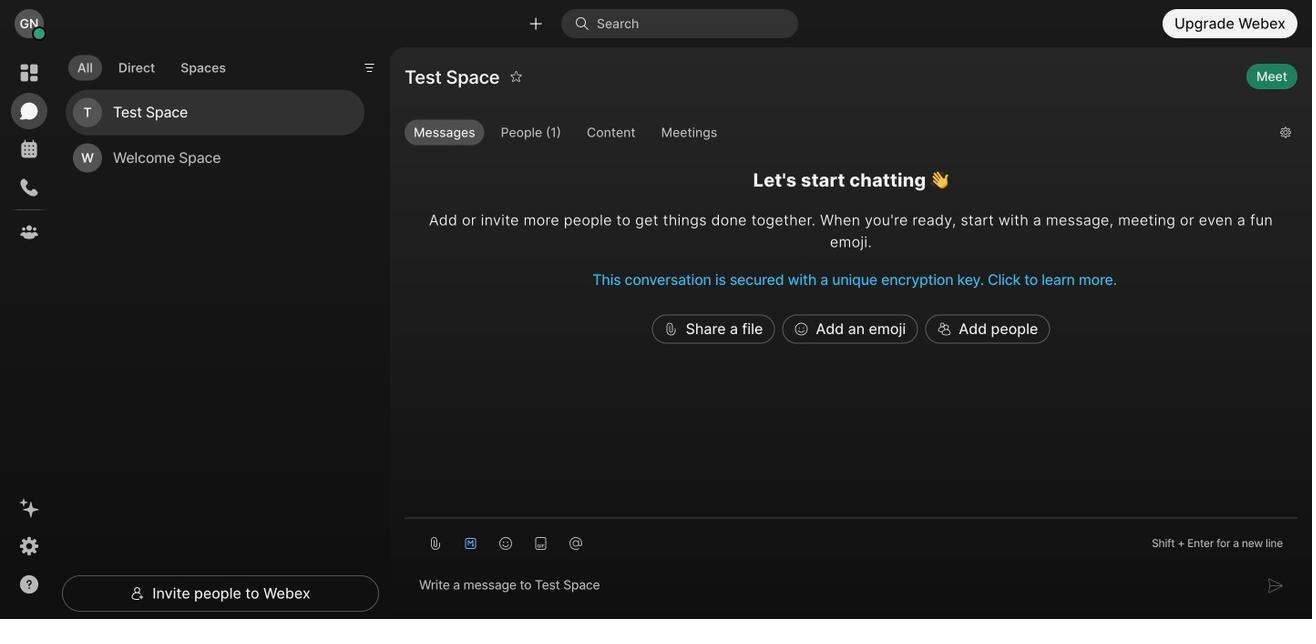 Task type: vqa. For each thing, say whether or not it's contained in the screenshot.
General list item
no



Task type: locate. For each thing, give the bounding box(es) containing it.
webex tab list
[[11, 55, 47, 251]]

tab list
[[64, 44, 240, 86]]

message composer toolbar element
[[405, 519, 1298, 562]]

group
[[405, 120, 1266, 150]]

navigation
[[0, 47, 58, 620]]



Task type: describe. For each thing, give the bounding box(es) containing it.
welcome space list item
[[66, 135, 365, 181]]

test space list item
[[66, 90, 365, 135]]



